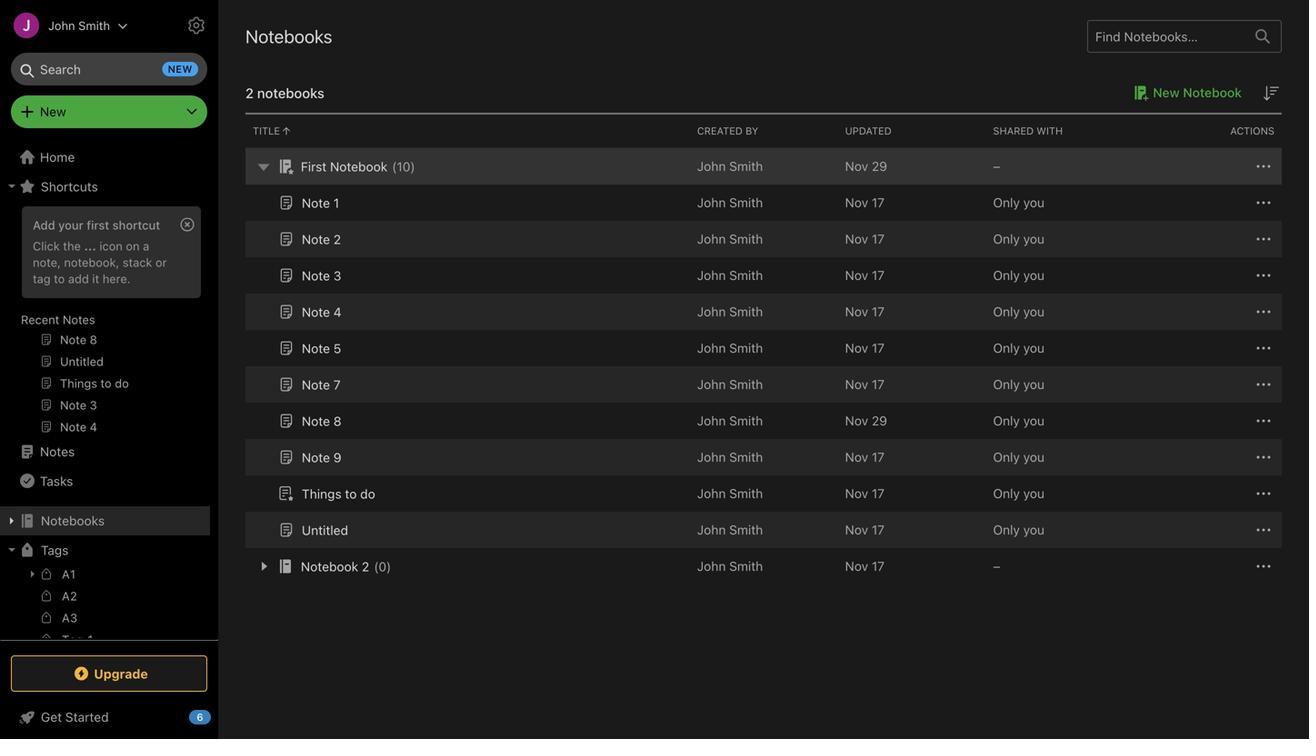 Task type: describe. For each thing, give the bounding box(es) containing it.
more actions image for note 7
[[1253, 374, 1275, 396]]

shared with button
[[986, 115, 1135, 147]]

icon on a note, notebook, stack or tag to add it here.
[[33, 239, 167, 285]]

john smith inside notebook 2 row
[[698, 559, 763, 574]]

smith inside account field
[[78, 19, 110, 32]]

smith inside first notebook row
[[730, 159, 763, 174]]

john smith for 9
[[698, 450, 763, 465]]

you for 8
[[1024, 413, 1045, 428]]

Account field
[[0, 7, 128, 44]]

created by
[[698, 125, 759, 137]]

john smith inside first notebook row
[[698, 159, 763, 174]]

note for note 5
[[302, 341, 330, 356]]

settings image
[[186, 15, 207, 36]]

nov 17 inside notebook 2 row
[[846, 559, 885, 574]]

17 for 9
[[872, 450, 885, 465]]

john smith for 1
[[698, 195, 763, 210]]

or
[[156, 255, 167, 269]]

notebook 2 (0)
[[301, 559, 391, 574]]

click the ...
[[33, 239, 96, 253]]

only for 7
[[994, 377, 1021, 392]]

only you for to
[[994, 486, 1045, 501]]

17 inside the "untitled" row
[[872, 523, 885, 538]]

nov inside the "untitled" row
[[846, 523, 869, 538]]

...
[[84, 239, 96, 253]]

to inside button
[[345, 486, 357, 501]]

Find Notebooks… text field
[[1089, 22, 1245, 51]]

note 2
[[302, 232, 341, 247]]

29 for –
[[872, 159, 888, 174]]

(0)
[[374, 559, 391, 574]]

1 for tag 1
[[88, 633, 93, 647]]

nov 17 for 5
[[846, 341, 885, 356]]

only inside the "untitled" row
[[994, 523, 1021, 538]]

note 3 row
[[246, 257, 1283, 294]]

actions button
[[1135, 115, 1283, 147]]

updated
[[846, 125, 892, 137]]

only you for 2
[[994, 232, 1045, 247]]

things to do button
[[276, 483, 376, 505]]

note 9 row
[[246, 439, 1283, 476]]

note 1
[[302, 195, 339, 210]]

tags
[[41, 543, 69, 558]]

more actions image for note 3
[[1253, 265, 1275, 287]]

smith inside the "untitled" row
[[730, 523, 763, 538]]

more actions field inside the "untitled" row
[[1253, 519, 1275, 541]]

only you for 4
[[994, 304, 1045, 319]]

you inside the "untitled" row
[[1024, 523, 1045, 538]]

things
[[302, 486, 342, 501]]

tag
[[62, 633, 84, 647]]

nov for 1
[[846, 195, 869, 210]]

john smith inside the "untitled" row
[[698, 523, 763, 538]]

17 for 1
[[872, 195, 885, 210]]

smith for to
[[730, 486, 763, 501]]

smith for 3
[[730, 268, 763, 283]]

note for note 1
[[302, 195, 330, 210]]

shortcuts button
[[0, 172, 210, 201]]

1 for note 1
[[334, 195, 339, 210]]

more actions image for note 2
[[1253, 228, 1275, 250]]

smith for 4
[[730, 304, 763, 319]]

title button
[[246, 115, 690, 147]]

group for shortcuts
[[0, 201, 210, 445]]

nov 17 inside the "untitled" row
[[846, 523, 885, 538]]

notebook for new
[[1184, 85, 1243, 100]]

get started
[[41, 710, 109, 725]]

new notebook
[[1154, 85, 1243, 100]]

note 1 button
[[276, 192, 339, 214]]

17 for 3
[[872, 268, 885, 283]]

note 1 row
[[246, 185, 1283, 221]]

john smith for 7
[[698, 377, 763, 392]]

more actions field inside notebook 2 row
[[1253, 556, 1275, 578]]

group for tags
[[0, 564, 210, 725]]

more actions image for note 9
[[1253, 447, 1275, 468]]

note 3
[[302, 268, 342, 283]]

nov for 5
[[846, 341, 869, 356]]

shared
[[994, 125, 1034, 137]]

john smith for 4
[[698, 304, 763, 319]]

nov for 8
[[846, 413, 869, 428]]

more actions field for 9
[[1253, 447, 1275, 468]]

note for note 8
[[302, 414, 330, 429]]

note 5
[[302, 341, 341, 356]]

john for 9
[[698, 450, 726, 465]]

you for to
[[1024, 486, 1045, 501]]

notebook for first
[[330, 159, 388, 174]]

more actions image for note 4
[[1253, 301, 1275, 323]]

sort options image
[[1261, 82, 1283, 104]]

you for 3
[[1024, 268, 1045, 283]]

Sort field
[[1261, 81, 1283, 104]]

you for 1
[[1024, 195, 1045, 210]]

john smith for 3
[[698, 268, 763, 283]]

new search field
[[24, 53, 198, 86]]

home
[[40, 150, 75, 165]]

john smith for to
[[698, 486, 763, 501]]

you for 2
[[1024, 232, 1045, 247]]

note 7
[[302, 377, 341, 392]]

shared with
[[994, 125, 1064, 137]]

untitled
[[302, 523, 348, 538]]

nov for 3
[[846, 268, 869, 283]]

home link
[[0, 143, 218, 172]]

6
[[197, 712, 203, 724]]

notes inside group
[[63, 313, 95, 327]]

john inside notebook 2 row
[[698, 559, 726, 574]]

first
[[301, 159, 327, 174]]

note 5 row
[[246, 330, 1283, 367]]

a1 link
[[0, 564, 210, 587]]

more actions field for 1
[[1253, 192, 1275, 214]]

nov for 9
[[846, 450, 869, 465]]

nov 17 for 1
[[846, 195, 885, 210]]

on
[[126, 239, 140, 253]]

arrow image for notebook 2
[[253, 556, 275, 578]]

note 7 button
[[276, 374, 341, 396]]

john smith for 2
[[698, 232, 763, 247]]

2 for notebook
[[362, 559, 370, 574]]

john for 2
[[698, 232, 726, 247]]

tag 1 link
[[0, 630, 210, 652]]

john for 7
[[698, 377, 726, 392]]

john smith inside account field
[[48, 19, 110, 32]]

more actions image for note 1
[[1253, 192, 1275, 214]]

john smith for 5
[[698, 341, 763, 356]]

6 more actions image from the top
[[1253, 556, 1275, 578]]

notebook 2 row
[[246, 549, 1283, 585]]

you for 9
[[1024, 450, 1045, 465]]

nov inside first notebook row
[[846, 159, 869, 174]]

note 9 button
[[276, 447, 342, 468]]

smith for 1
[[730, 195, 763, 210]]

first notebook (10)
[[301, 159, 415, 174]]

0 vertical spatial 2
[[246, 85, 254, 101]]

note for note 9
[[302, 450, 330, 465]]

tags button
[[0, 536, 210, 565]]

a2
[[62, 589, 78, 603]]

shortcut
[[112, 218, 160, 232]]

a3
[[62, 611, 78, 625]]

8
[[334, 414, 342, 429]]

only you inside the "untitled" row
[[994, 523, 1045, 538]]

john for 4
[[698, 304, 726, 319]]

notebooks
[[257, 85, 325, 101]]

nov 29 for only you
[[846, 413, 888, 428]]

only for 9
[[994, 450, 1021, 465]]

john for 3
[[698, 268, 726, 283]]

first
[[87, 218, 109, 232]]

3
[[334, 268, 342, 283]]

9
[[334, 450, 342, 465]]

note 8
[[302, 414, 342, 429]]

tasks
[[40, 474, 73, 489]]

– for nov 17
[[994, 559, 1001, 574]]

note 8 button
[[276, 410, 342, 432]]

note 2 button
[[276, 228, 341, 250]]

a1
[[62, 568, 76, 581]]

only you for 3
[[994, 268, 1045, 283]]

new notebook button
[[1128, 82, 1243, 104]]

4
[[334, 305, 342, 320]]

nov 17 for 9
[[846, 450, 885, 465]]

started
[[65, 710, 109, 725]]

notes link
[[0, 438, 210, 467]]

only for 5
[[994, 341, 1021, 356]]

note 8 row
[[246, 403, 1283, 439]]

only for to
[[994, 486, 1021, 501]]

created
[[698, 125, 743, 137]]

17 for 2
[[872, 232, 885, 247]]



Task type: locate. For each thing, give the bounding box(es) containing it.
1 vertical spatial 1
[[88, 633, 93, 647]]

nov for 2
[[846, 232, 869, 247]]

4 more actions image from the top
[[1253, 337, 1275, 359]]

0 vertical spatial notebook
[[1184, 85, 1243, 100]]

it
[[92, 272, 99, 285]]

9 only from the top
[[994, 486, 1021, 501]]

john for 8
[[698, 413, 726, 428]]

only you inside note 9 row
[[994, 450, 1045, 465]]

note left 5
[[302, 341, 330, 356]]

only for 8
[[994, 413, 1021, 428]]

you
[[1024, 195, 1045, 210], [1024, 232, 1045, 247], [1024, 268, 1045, 283], [1024, 304, 1045, 319], [1024, 341, 1045, 356], [1024, 377, 1045, 392], [1024, 413, 1045, 428], [1024, 450, 1045, 465], [1024, 486, 1045, 501], [1024, 523, 1045, 538]]

8 only you from the top
[[994, 450, 1045, 465]]

nov 17 inside note 5 row
[[846, 341, 885, 356]]

only for 4
[[994, 304, 1021, 319]]

you inside note 7 row
[[1024, 377, 1045, 392]]

john down things to do row
[[698, 523, 726, 538]]

john smith down note 1 row
[[698, 232, 763, 247]]

john smith down created by
[[698, 159, 763, 174]]

more actions image inside note 5 row
[[1253, 337, 1275, 359]]

you for 4
[[1024, 304, 1045, 319]]

8 only from the top
[[994, 450, 1021, 465]]

here.
[[103, 272, 131, 285]]

john inside things to do row
[[698, 486, 726, 501]]

0 horizontal spatial 1
[[88, 633, 93, 647]]

note 3 button
[[276, 265, 342, 287]]

17 inside things to do row
[[872, 486, 885, 501]]

you for 5
[[1024, 341, 1045, 356]]

note down first
[[302, 195, 330, 210]]

note 4 button
[[276, 301, 342, 323]]

12 more actions field from the top
[[1253, 556, 1275, 578]]

1 vertical spatial nov 29
[[846, 413, 888, 428]]

10 nov from the top
[[846, 486, 869, 501]]

4 nov 17 from the top
[[846, 304, 885, 319]]

john smith down things to do row
[[698, 523, 763, 538]]

2 nov 17 from the top
[[846, 232, 885, 247]]

more actions field for 5
[[1253, 337, 1275, 359]]

29
[[872, 159, 888, 174], [872, 413, 888, 428]]

smith down note 4 row
[[730, 341, 763, 356]]

nov inside note 8 row
[[846, 413, 869, 428]]

note
[[302, 195, 330, 210], [302, 232, 330, 247], [302, 268, 330, 283], [302, 305, 330, 320], [302, 341, 330, 356], [302, 377, 330, 392], [302, 414, 330, 429], [302, 450, 330, 465]]

smith down note 5 row
[[730, 377, 763, 392]]

first notebook row
[[246, 148, 1283, 185]]

1 only from the top
[[994, 195, 1021, 210]]

7 nov 17 from the top
[[846, 450, 885, 465]]

0 horizontal spatial new
[[40, 104, 66, 119]]

more actions field inside note 8 row
[[1253, 410, 1275, 432]]

1 more actions field from the top
[[1253, 156, 1275, 177]]

john up 'search' text box
[[48, 19, 75, 32]]

4 only from the top
[[994, 304, 1021, 319]]

1 inside 'button'
[[334, 195, 339, 210]]

17 inside notebook 2 row
[[872, 559, 885, 574]]

nov 29 inside first notebook row
[[846, 159, 888, 174]]

0 vertical spatial nov 29
[[846, 159, 888, 174]]

group
[[0, 201, 210, 445], [0, 564, 210, 725]]

click
[[33, 239, 60, 253]]

created by button
[[690, 115, 838, 147]]

group containing a1
[[0, 564, 210, 725]]

2 more actions image from the top
[[1253, 228, 1275, 250]]

john smith down note 2 row
[[698, 268, 763, 283]]

new button
[[11, 96, 207, 128]]

nov 17
[[846, 195, 885, 210], [846, 232, 885, 247], [846, 268, 885, 283], [846, 304, 885, 319], [846, 341, 885, 356], [846, 377, 885, 392], [846, 450, 885, 465], [846, 486, 885, 501], [846, 523, 885, 538], [846, 559, 885, 574]]

notebooks up notebooks
[[246, 25, 332, 47]]

you inside note 5 row
[[1024, 341, 1045, 356]]

john smith inside note 9 row
[[698, 450, 763, 465]]

stack
[[123, 255, 152, 269]]

9 nov from the top
[[846, 450, 869, 465]]

to inside icon on a note, notebook, stack or tag to add it here.
[[54, 272, 65, 285]]

1 only you from the top
[[994, 195, 1045, 210]]

1 vertical spatial 2
[[334, 232, 341, 247]]

4 note from the top
[[302, 305, 330, 320]]

17
[[872, 195, 885, 210], [872, 232, 885, 247], [872, 268, 885, 283], [872, 304, 885, 319], [872, 341, 885, 356], [872, 377, 885, 392], [872, 450, 885, 465], [872, 486, 885, 501], [872, 523, 885, 538], [872, 559, 885, 574]]

29 for only you
[[872, 413, 888, 428]]

smith for 5
[[730, 341, 763, 356]]

nov 17 for 3
[[846, 268, 885, 283]]

more actions image inside note 1 row
[[1253, 192, 1275, 214]]

you inside note 1 row
[[1024, 195, 1045, 210]]

2 for note
[[334, 232, 341, 247]]

smith for 8
[[730, 413, 763, 428]]

4 nov from the top
[[846, 268, 869, 283]]

john inside note 1 row
[[698, 195, 726, 210]]

only you for 9
[[994, 450, 1045, 465]]

to right tag
[[54, 272, 65, 285]]

john down the "untitled" row
[[698, 559, 726, 574]]

new inside button
[[1154, 85, 1180, 100]]

upgrade button
[[11, 656, 207, 692]]

only inside things to do row
[[994, 486, 1021, 501]]

updated button
[[838, 115, 986, 147]]

tree
[[0, 143, 218, 740]]

2 more actions image from the top
[[1253, 265, 1275, 287]]

5 more actions image from the top
[[1253, 519, 1275, 541]]

more actions image inside note 3 row
[[1253, 265, 1275, 287]]

nov 17 inside note 9 row
[[846, 450, 885, 465]]

17 for 7
[[872, 377, 885, 392]]

by
[[746, 125, 759, 137]]

only you for 8
[[994, 413, 1045, 428]]

3 only you from the top
[[994, 268, 1045, 283]]

john smith down note 4 row
[[698, 341, 763, 356]]

more actions field for to
[[1253, 483, 1275, 505]]

nov 29
[[846, 159, 888, 174], [846, 413, 888, 428]]

6 only you from the top
[[994, 377, 1045, 392]]

(10)
[[392, 159, 415, 174]]

new
[[1154, 85, 1180, 100], [40, 104, 66, 119]]

john down first notebook row
[[698, 195, 726, 210]]

1 up note 2
[[334, 195, 339, 210]]

smith down note 3 row
[[730, 304, 763, 319]]

nov inside notebook 2 row
[[846, 559, 869, 574]]

things to do
[[302, 486, 376, 501]]

17 inside note 3 row
[[872, 268, 885, 283]]

2 up the 3
[[334, 232, 341, 247]]

8 more actions field from the top
[[1253, 410, 1275, 432]]

john inside note 5 row
[[698, 341, 726, 356]]

more actions field inside first notebook row
[[1253, 156, 1275, 177]]

john smith for 8
[[698, 413, 763, 428]]

2 inside button
[[334, 232, 341, 247]]

john down "created" in the right of the page
[[698, 159, 726, 174]]

nov for to
[[846, 486, 869, 501]]

nov 17 inside note 1 row
[[846, 195, 885, 210]]

5 more actions image from the top
[[1253, 374, 1275, 396]]

nov
[[846, 159, 869, 174], [846, 195, 869, 210], [846, 232, 869, 247], [846, 268, 869, 283], [846, 304, 869, 319], [846, 341, 869, 356], [846, 377, 869, 392], [846, 413, 869, 428], [846, 450, 869, 465], [846, 486, 869, 501], [846, 523, 869, 538], [846, 559, 869, 574]]

7 nov from the top
[[846, 377, 869, 392]]

notebook,
[[64, 255, 119, 269]]

tree containing home
[[0, 143, 218, 740]]

more actions field for 8
[[1253, 410, 1275, 432]]

1 vertical spatial 29
[[872, 413, 888, 428]]

11 more actions field from the top
[[1253, 519, 1275, 541]]

john smith down the "untitled" row
[[698, 559, 763, 574]]

1 – from the top
[[994, 159, 1001, 174]]

smith inside note 3 row
[[730, 268, 763, 283]]

2 29 from the top
[[872, 413, 888, 428]]

nov 17 for 2
[[846, 232, 885, 247]]

you inside note 9 row
[[1024, 450, 1045, 465]]

8 note from the top
[[302, 450, 330, 465]]

john down note 9 row
[[698, 486, 726, 501]]

1 vertical spatial notebooks
[[41, 513, 105, 529]]

note for note 7
[[302, 377, 330, 392]]

note 9
[[302, 450, 342, 465]]

smith down by
[[730, 159, 763, 174]]

john for 5
[[698, 341, 726, 356]]

note left 9
[[302, 450, 330, 465]]

3 17 from the top
[[872, 268, 885, 283]]

1 vertical spatial to
[[345, 486, 357, 501]]

smith inside note 8 row
[[730, 413, 763, 428]]

only inside note 4 row
[[994, 304, 1021, 319]]

17 inside note 4 row
[[872, 304, 885, 319]]

3 nov 17 from the top
[[846, 268, 885, 283]]

arrow image left "notebook 2 (0)"
[[253, 556, 275, 578]]

john inside account field
[[48, 19, 75, 32]]

smith for 9
[[730, 450, 763, 465]]

7 only you from the top
[[994, 413, 1045, 428]]

john down note 4 row
[[698, 341, 726, 356]]

john smith
[[48, 19, 110, 32], [698, 159, 763, 174], [698, 195, 763, 210], [698, 232, 763, 247], [698, 268, 763, 283], [698, 304, 763, 319], [698, 341, 763, 356], [698, 377, 763, 392], [698, 413, 763, 428], [698, 450, 763, 465], [698, 486, 763, 501], [698, 523, 763, 538], [698, 559, 763, 574]]

3 nov from the top
[[846, 232, 869, 247]]

a3 link
[[0, 609, 210, 630]]

5 nov from the top
[[846, 304, 869, 319]]

3 only from the top
[[994, 268, 1021, 283]]

6 note from the top
[[302, 377, 330, 392]]

row group inside notebooks "element"
[[246, 148, 1283, 585]]

nov 17 inside note 2 row
[[846, 232, 885, 247]]

title
[[253, 125, 280, 137]]

9 only you from the top
[[994, 486, 1045, 501]]

smith inside note 9 row
[[730, 450, 763, 465]]

note 4 row
[[246, 294, 1283, 330]]

6 more actions image from the top
[[1253, 483, 1275, 505]]

1 nov from the top
[[846, 159, 869, 174]]

notebooks element
[[218, 0, 1310, 740]]

1 vertical spatial group
[[0, 564, 210, 725]]

nov inside things to do row
[[846, 486, 869, 501]]

smith inside note 2 row
[[730, 232, 763, 247]]

click to collapse image
[[211, 706, 225, 728]]

0 vertical spatial new
[[1154, 85, 1180, 100]]

1 right tag
[[88, 633, 93, 647]]

notebooks inside notebooks link
[[41, 513, 105, 529]]

more actions image for things to do
[[1253, 483, 1275, 505]]

more actions image for note 5
[[1253, 337, 1275, 359]]

untitled row
[[246, 512, 1283, 549]]

smith down note 9 row
[[730, 486, 763, 501]]

0 horizontal spatial to
[[54, 272, 65, 285]]

only inside note 3 row
[[994, 268, 1021, 283]]

only you inside note 8 row
[[994, 413, 1045, 428]]

1 inside group
[[88, 633, 93, 647]]

9 17 from the top
[[872, 523, 885, 538]]

john down note 7 row
[[698, 413, 726, 428]]

more actions field inside note 5 row
[[1253, 337, 1275, 359]]

5 note from the top
[[302, 341, 330, 356]]

1 nov 29 from the top
[[846, 159, 888, 174]]

17 for to
[[872, 486, 885, 501]]

4 only you from the top
[[994, 304, 1045, 319]]

only inside note 9 row
[[994, 450, 1021, 465]]

6 17 from the top
[[872, 377, 885, 392]]

actions
[[1231, 125, 1275, 137]]

notebooks link
[[0, 507, 210, 536]]

note left 8
[[302, 414, 330, 429]]

new down find notebooks… text field
[[1154, 85, 1180, 100]]

only you inside note 3 row
[[994, 268, 1045, 283]]

7 more actions field from the top
[[1253, 374, 1275, 396]]

a2 link
[[0, 587, 210, 609]]

john smith inside note 5 row
[[698, 341, 763, 356]]

5 more actions field from the top
[[1253, 301, 1275, 323]]

john down note 1 row
[[698, 232, 726, 247]]

nov inside note 1 row
[[846, 195, 869, 210]]

smith down things to do row
[[730, 523, 763, 538]]

expand notebooks image
[[5, 514, 19, 529]]

untitled button
[[276, 519, 348, 541]]

0 vertical spatial notes
[[63, 313, 95, 327]]

3 you from the top
[[1024, 268, 1045, 283]]

smith down the "untitled" row
[[730, 559, 763, 574]]

smith up 'search' text box
[[78, 19, 110, 32]]

tasks button
[[0, 467, 210, 496]]

11 nov from the top
[[846, 523, 869, 538]]

6 nov 17 from the top
[[846, 377, 885, 392]]

note 2 row
[[246, 221, 1283, 257]]

6 you from the top
[[1024, 377, 1045, 392]]

1 vertical spatial –
[[994, 559, 1001, 574]]

5 17 from the top
[[872, 341, 885, 356]]

8 nov 17 from the top
[[846, 486, 885, 501]]

john down note 8 row
[[698, 450, 726, 465]]

10 nov 17 from the top
[[846, 559, 885, 574]]

only you inside note 4 row
[[994, 304, 1045, 319]]

2 group from the top
[[0, 564, 210, 725]]

smith inside note 4 row
[[730, 304, 763, 319]]

john inside first notebook row
[[698, 159, 726, 174]]

1 nov 17 from the top
[[846, 195, 885, 210]]

1 you from the top
[[1024, 195, 1045, 210]]

5
[[334, 341, 341, 356]]

8 you from the top
[[1024, 450, 1045, 465]]

1 horizontal spatial to
[[345, 486, 357, 501]]

notebook left (10) on the top left
[[330, 159, 388, 174]]

more actions image for untitled
[[1253, 519, 1275, 541]]

john
[[48, 19, 75, 32], [698, 159, 726, 174], [698, 195, 726, 210], [698, 232, 726, 247], [698, 268, 726, 283], [698, 304, 726, 319], [698, 341, 726, 356], [698, 377, 726, 392], [698, 413, 726, 428], [698, 450, 726, 465], [698, 486, 726, 501], [698, 523, 726, 538], [698, 559, 726, 574]]

john smith inside note 7 row
[[698, 377, 763, 392]]

1 horizontal spatial 2
[[334, 232, 341, 247]]

2 only from the top
[[994, 232, 1021, 247]]

row group
[[246, 148, 1283, 585]]

note left 7
[[302, 377, 330, 392]]

smith down note 1 row
[[730, 232, 763, 247]]

17 inside note 9 row
[[872, 450, 885, 465]]

only you inside note 7 row
[[994, 377, 1045, 392]]

expand tags image
[[5, 543, 19, 558]]

john inside the "untitled" row
[[698, 523, 726, 538]]

8 nov from the top
[[846, 413, 869, 428]]

9 more actions field from the top
[[1253, 447, 1275, 468]]

note for note 4
[[302, 305, 330, 320]]

3 more actions field from the top
[[1253, 228, 1275, 250]]

17 for 4
[[872, 304, 885, 319]]

more actions image for note 8
[[1253, 410, 1275, 432]]

1 more actions image from the top
[[1253, 192, 1275, 214]]

9 nov 17 from the top
[[846, 523, 885, 538]]

1 vertical spatial notebook
[[330, 159, 388, 174]]

only for 2
[[994, 232, 1021, 247]]

0 vertical spatial to
[[54, 272, 65, 285]]

nov 17 for to
[[846, 486, 885, 501]]

john smith down note 9 row
[[698, 486, 763, 501]]

more actions image inside the "untitled" row
[[1253, 519, 1275, 541]]

9 you from the top
[[1024, 486, 1045, 501]]

2 you from the top
[[1024, 232, 1045, 247]]

note 4
[[302, 305, 342, 320]]

17 for 5
[[872, 341, 885, 356]]

2 vertical spatial 2
[[362, 559, 370, 574]]

to
[[54, 272, 65, 285], [345, 486, 357, 501]]

1
[[334, 195, 339, 210], [88, 633, 93, 647]]

only you for 7
[[994, 377, 1045, 392]]

icon
[[100, 239, 123, 253]]

note,
[[33, 255, 61, 269]]

2 nov from the top
[[846, 195, 869, 210]]

0 vertical spatial 1
[[334, 195, 339, 210]]

smith down first notebook row
[[730, 195, 763, 210]]

add
[[33, 218, 55, 232]]

2 notebooks
[[246, 85, 325, 101]]

recent
[[21, 313, 59, 327]]

7 17 from the top
[[872, 450, 885, 465]]

Search text field
[[24, 53, 195, 86]]

1 vertical spatial notes
[[40, 444, 75, 459]]

7
[[334, 377, 341, 392]]

0 vertical spatial group
[[0, 201, 210, 445]]

nov inside note 5 row
[[846, 341, 869, 356]]

smith for 7
[[730, 377, 763, 392]]

more actions field inside note 3 row
[[1253, 265, 1275, 287]]

john for to
[[698, 486, 726, 501]]

smith down note 7 row
[[730, 413, 763, 428]]

more actions field inside note 7 row
[[1253, 374, 1275, 396]]

2 more actions field from the top
[[1253, 192, 1275, 214]]

2 left notebooks
[[246, 85, 254, 101]]

john smith inside note 3 row
[[698, 268, 763, 283]]

smith inside notebook 2 row
[[730, 559, 763, 574]]

recent notes
[[21, 313, 95, 327]]

notes up tasks
[[40, 444, 75, 459]]

– inside first notebook row
[[994, 159, 1001, 174]]

6 more actions field from the top
[[1253, 337, 1275, 359]]

4 more actions field from the top
[[1253, 265, 1275, 287]]

– inside notebook 2 row
[[994, 559, 1001, 574]]

7 only from the top
[[994, 413, 1021, 428]]

john inside note 8 row
[[698, 413, 726, 428]]

notebook down untitled
[[301, 559, 359, 574]]

arrow image for first notebook
[[250, 152, 278, 181]]

john smith down note 3 row
[[698, 304, 763, 319]]

1 horizontal spatial new
[[1154, 85, 1180, 100]]

5 you from the top
[[1024, 341, 1045, 356]]

note for note 2
[[302, 232, 330, 247]]

0 horizontal spatial notebooks
[[41, 513, 105, 529]]

–
[[994, 159, 1001, 174], [994, 559, 1001, 574]]

1 more actions image from the top
[[1253, 156, 1275, 177]]

1 horizontal spatial 1
[[334, 195, 339, 210]]

0 vertical spatial 29
[[872, 159, 888, 174]]

2
[[246, 85, 254, 101], [334, 232, 341, 247], [362, 559, 370, 574]]

smith inside note 1 row
[[730, 195, 763, 210]]

new for new
[[40, 104, 66, 119]]

john smith down note 8 row
[[698, 450, 763, 465]]

6 only from the top
[[994, 377, 1021, 392]]

notebooks inside notebooks "element"
[[246, 25, 332, 47]]

note down note 1
[[302, 232, 330, 247]]

nov for 4
[[846, 304, 869, 319]]

with
[[1037, 125, 1064, 137]]

2 vertical spatial notebook
[[301, 559, 359, 574]]

your
[[58, 218, 84, 232]]

note for note 3
[[302, 268, 330, 283]]

2 horizontal spatial 2
[[362, 559, 370, 574]]

2 17 from the top
[[872, 232, 885, 247]]

only you for 1
[[994, 195, 1045, 210]]

only you inside note 5 row
[[994, 341, 1045, 356]]

john down note 3 row
[[698, 304, 726, 319]]

do
[[360, 486, 376, 501]]

tag
[[33, 272, 51, 285]]

smith down note 8 row
[[730, 450, 763, 465]]

10 only you from the top
[[994, 523, 1045, 538]]

only for 3
[[994, 268, 1021, 283]]

john smith down note 7 row
[[698, 413, 763, 428]]

notebook up actions button
[[1184, 85, 1243, 100]]

1 horizontal spatial notebooks
[[246, 25, 332, 47]]

notes right "recent"
[[63, 313, 95, 327]]

you inside note 3 row
[[1024, 268, 1045, 283]]

1 17 from the top
[[872, 195, 885, 210]]

nov inside note 7 row
[[846, 377, 869, 392]]

2 note from the top
[[302, 232, 330, 247]]

note 5 button
[[276, 337, 341, 359]]

3 note from the top
[[302, 268, 330, 283]]

notebooks up 'tags'
[[41, 513, 105, 529]]

arrow image
[[250, 152, 278, 181], [253, 556, 275, 578]]

only for 1
[[994, 195, 1021, 210]]

only you for 5
[[994, 341, 1045, 356]]

nov 29 inside note 8 row
[[846, 413, 888, 428]]

a
[[143, 239, 149, 253]]

only
[[994, 195, 1021, 210], [994, 232, 1021, 247], [994, 268, 1021, 283], [994, 304, 1021, 319], [994, 341, 1021, 356], [994, 377, 1021, 392], [994, 413, 1021, 428], [994, 450, 1021, 465], [994, 486, 1021, 501], [994, 523, 1021, 538]]

tag 1
[[62, 633, 93, 647]]

2 – from the top
[[994, 559, 1001, 574]]

arrow image inside first notebook row
[[250, 152, 278, 181]]

the
[[63, 239, 81, 253]]

get
[[41, 710, 62, 725]]

6 nov from the top
[[846, 341, 869, 356]]

2 left (0)
[[362, 559, 370, 574]]

more actions field for 4
[[1253, 301, 1275, 323]]

more actions image inside note 7 row
[[1253, 374, 1275, 396]]

upgrade
[[94, 667, 148, 682]]

things to do row
[[246, 476, 1283, 512]]

smith down note 2 row
[[730, 268, 763, 283]]

new
[[168, 63, 193, 75]]

you inside note 2 row
[[1024, 232, 1045, 247]]

0 vertical spatial notebooks
[[246, 25, 332, 47]]

notes
[[63, 313, 95, 327], [40, 444, 75, 459]]

5 only you from the top
[[994, 341, 1045, 356]]

7 note from the top
[[302, 414, 330, 429]]

17 inside note 2 row
[[872, 232, 885, 247]]

arrow image down title
[[250, 152, 278, 181]]

– for nov 29
[[994, 159, 1001, 174]]

more actions image inside note 9 row
[[1253, 447, 1275, 468]]

note left '4'
[[302, 305, 330, 320]]

nov inside note 3 row
[[846, 268, 869, 283]]

more actions field inside note 1 row
[[1253, 192, 1275, 214]]

5 nov 17 from the top
[[846, 341, 885, 356]]

john down note 5 row
[[698, 377, 726, 392]]

add
[[68, 272, 89, 285]]

7 you from the top
[[1024, 413, 1045, 428]]

you inside note 4 row
[[1024, 304, 1045, 319]]

5 only from the top
[[994, 341, 1021, 356]]

nov 17 for 4
[[846, 304, 885, 319]]

nov 17 inside note 3 row
[[846, 268, 885, 283]]

nov for 7
[[846, 377, 869, 392]]

more actions image
[[1253, 192, 1275, 214], [1253, 265, 1275, 287], [1253, 301, 1275, 323], [1253, 337, 1275, 359], [1253, 374, 1275, 396], [1253, 483, 1275, 505]]

12 nov from the top
[[846, 559, 869, 574]]

john smith down note 5 row
[[698, 377, 763, 392]]

note 7 row
[[246, 367, 1283, 403]]

note left the 3
[[302, 268, 330, 283]]

more actions field for 2
[[1253, 228, 1275, 250]]

1 vertical spatial new
[[40, 104, 66, 119]]

2 only you from the top
[[994, 232, 1045, 247]]

nov 29 for –
[[846, 159, 888, 174]]

shortcuts
[[41, 179, 98, 194]]

10 you from the top
[[1024, 523, 1045, 538]]

smith for 2
[[730, 232, 763, 247]]

john inside note 4 row
[[698, 304, 726, 319]]

1 vertical spatial arrow image
[[253, 556, 275, 578]]

3 more actions image from the top
[[1253, 410, 1275, 432]]

2 nov 29 from the top
[[846, 413, 888, 428]]

smith
[[78, 19, 110, 32], [730, 159, 763, 174], [730, 195, 763, 210], [730, 232, 763, 247], [730, 268, 763, 283], [730, 304, 763, 319], [730, 341, 763, 356], [730, 377, 763, 392], [730, 413, 763, 428], [730, 450, 763, 465], [730, 486, 763, 501], [730, 523, 763, 538], [730, 559, 763, 574]]

john smith inside things to do row
[[698, 486, 763, 501]]

notebook
[[1184, 85, 1243, 100], [330, 159, 388, 174], [301, 559, 359, 574]]

to left do
[[345, 486, 357, 501]]

4 more actions image from the top
[[1253, 447, 1275, 468]]

4 17 from the top
[[872, 304, 885, 319]]

more actions image inside note 4 row
[[1253, 301, 1275, 323]]

nov inside note 4 row
[[846, 304, 869, 319]]

john for 1
[[698, 195, 726, 210]]

add your first shortcut
[[33, 218, 160, 232]]

john smith down first notebook row
[[698, 195, 763, 210]]

row group containing john smith
[[246, 148, 1283, 585]]

group containing add your first shortcut
[[0, 201, 210, 445]]

arrow image inside notebook 2 row
[[253, 556, 275, 578]]

Help and Learning task checklist field
[[0, 703, 218, 732]]

only inside note 5 row
[[994, 341, 1021, 356]]

1 29 from the top
[[872, 159, 888, 174]]

more actions field for 7
[[1253, 374, 1275, 396]]

nov 17 for 7
[[846, 377, 885, 392]]

only inside note 2 row
[[994, 232, 1021, 247]]

0 vertical spatial –
[[994, 159, 1001, 174]]

you inside note 8 row
[[1024, 413, 1045, 428]]

More actions field
[[1253, 156, 1275, 177], [1253, 192, 1275, 214], [1253, 228, 1275, 250], [1253, 265, 1275, 287], [1253, 301, 1275, 323], [1253, 337, 1275, 359], [1253, 374, 1275, 396], [1253, 410, 1275, 432], [1253, 447, 1275, 468], [1253, 483, 1275, 505], [1253, 519, 1275, 541], [1253, 556, 1275, 578]]

1 note from the top
[[302, 195, 330, 210]]

29 inside first notebook row
[[872, 159, 888, 174]]

0 horizontal spatial 2
[[246, 85, 254, 101]]

8 17 from the top
[[872, 486, 885, 501]]

3 more actions image from the top
[[1253, 301, 1275, 323]]

4 you from the top
[[1024, 304, 1045, 319]]

john smith up 'search' text box
[[48, 19, 110, 32]]

10 more actions field from the top
[[1253, 483, 1275, 505]]

john down note 2 row
[[698, 268, 726, 283]]

10 17 from the top
[[872, 559, 885, 574]]

more actions image
[[1253, 156, 1275, 177], [1253, 228, 1275, 250], [1253, 410, 1275, 432], [1253, 447, 1275, 468], [1253, 519, 1275, 541], [1253, 556, 1275, 578]]

new up home
[[40, 104, 66, 119]]

0 vertical spatial arrow image
[[250, 152, 278, 181]]

note inside 'button'
[[302, 195, 330, 210]]



Task type: vqa. For each thing, say whether or not it's contained in the screenshot.
the More actions field in "Note 9" row
yes



